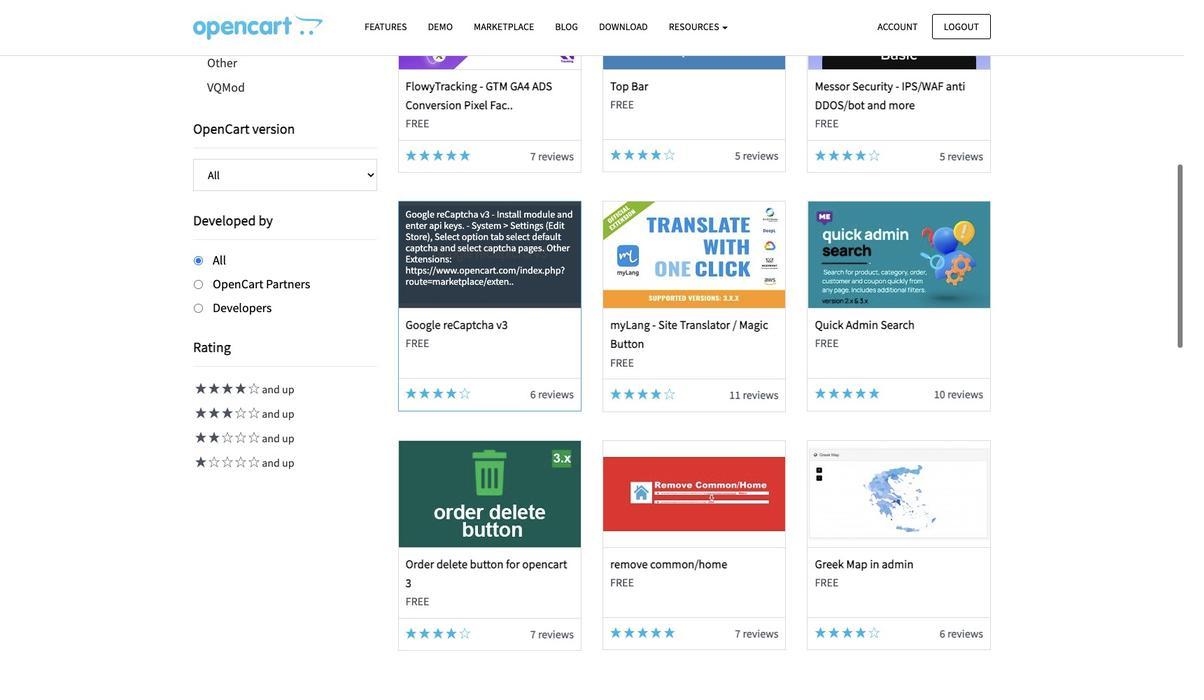 Task type: describe. For each thing, give the bounding box(es) containing it.
6 reviews for greek map in admin
[[940, 627, 984, 641]]

top bar link
[[611, 78, 649, 94]]

reports
[[207, 30, 248, 46]]

4 and up link from the top
[[193, 456, 295, 470]]

1 horizontal spatial select
[[506, 231, 530, 243]]

reviews for google recaptcha v3
[[538, 387, 574, 401]]

api
[[429, 219, 442, 232]]

developed by
[[193, 211, 273, 229]]

opencart for opencart version
[[193, 120, 250, 137]]

security
[[853, 78, 894, 94]]

install
[[497, 208, 522, 221]]

features link
[[354, 15, 418, 39]]

11
[[730, 388, 741, 402]]

module
[[524, 208, 555, 221]]

11 reviews
[[730, 388, 779, 402]]

6 for greek map in admin
[[940, 627, 946, 641]]

search
[[881, 317, 915, 333]]

tab
[[491, 231, 504, 243]]

resources link
[[659, 15, 739, 39]]

logout link
[[933, 14, 991, 39]]

order
[[406, 556, 434, 572]]

7 for remove common/home
[[735, 627, 741, 641]]

remove common/home image
[[604, 441, 786, 547]]

flowytracking - gtm ga4 ads conversion pixel fac.. link
[[406, 78, 553, 113]]

logout
[[944, 20, 980, 33]]

reviews for mylang - site translator / magic button
[[743, 388, 779, 402]]

opencart version
[[193, 120, 295, 137]]

account
[[878, 20, 918, 33]]

mylang - site translator / magic button free
[[611, 317, 769, 369]]

flowytracking
[[406, 78, 477, 94]]

gtm
[[486, 78, 508, 94]]

and up for 3rd and up link from the bottom
[[260, 407, 295, 421]]

option
[[462, 231, 489, 243]]

demo
[[428, 20, 453, 33]]

default
[[532, 231, 561, 243]]

3 up from the top
[[282, 432, 295, 446]]

free inside google recaptcha v3 free
[[406, 336, 429, 350]]

ips/waf
[[902, 78, 944, 94]]

other extensions image
[[193, 15, 323, 40]]

opencart for opencart partners
[[213, 276, 264, 292]]

reviews for top bar
[[743, 148, 779, 162]]

delete
[[437, 556, 468, 572]]

top bar image
[[604, 0, 786, 69]]

ga4
[[510, 78, 530, 94]]

bar
[[632, 78, 649, 94]]

product
[[207, 6, 249, 22]]

free inside quick admin search free
[[815, 336, 839, 350]]

1 captcha from the left
[[406, 242, 438, 254]]

select
[[435, 231, 460, 243]]

product feeds
[[207, 6, 283, 22]]

pixel
[[464, 97, 488, 113]]

site
[[659, 317, 678, 333]]

other link
[[193, 50, 377, 75]]

remove common/home free
[[611, 556, 728, 590]]

https://www.opencart.com/index.php?
[[406, 264, 565, 277]]

and inside messor security - ips/waf anti ddos/bot and more free
[[868, 97, 887, 113]]

google recaptcha v3 - install module and enter api keys. - system > settings (edit store), select option tab select default captcha and select captcha pages. other extensions: https://www.opencart.com/index.php? route=marketplace/exten..
[[406, 208, 573, 288]]

10
[[935, 387, 946, 401]]

- inside messor security - ips/waf anti ddos/bot and more free
[[896, 78, 900, 94]]

order delete button for opencart 3 free
[[406, 556, 567, 609]]

5 reviews for messor security - ips/waf anti ddos/bot and more
[[940, 149, 984, 163]]

0 horizontal spatial select
[[458, 242, 482, 254]]

free inside mylang - site translator / magic button free
[[611, 355, 634, 369]]

7 reviews for order delete button for opencart 3
[[531, 627, 574, 641]]

opencart
[[523, 556, 567, 572]]

>
[[504, 219, 509, 232]]

reviews for flowytracking - gtm ga4 ads conversion pixel fac..
[[538, 149, 574, 163]]

marketplace
[[474, 20, 534, 33]]

opencart partners
[[213, 276, 310, 292]]

and up for 2nd and up link from the bottom
[[260, 432, 295, 446]]

order delete button for opencart 3 image
[[399, 441, 581, 547]]

developed
[[193, 211, 256, 229]]

reviews for greek map in admin
[[948, 627, 984, 641]]

remove common/home link
[[611, 556, 728, 572]]

all
[[213, 252, 226, 268]]

vqmod
[[207, 79, 245, 95]]

blog
[[555, 20, 578, 33]]

google recaptcha v3 image
[[399, 202, 581, 308]]

button
[[470, 556, 504, 572]]

free inside top bar free
[[611, 97, 634, 111]]

- right keys.
[[467, 219, 470, 232]]

quick admin search free
[[815, 317, 915, 350]]

0 vertical spatial other
[[207, 55, 237, 71]]

other inside the google recaptcha v3 - install module and enter api keys. - system > settings (edit store), select option tab select default captcha and select captcha pages. other extensions: https://www.opencart.com/index.php? route=marketplace/exten..
[[547, 242, 570, 254]]

and up for fourth and up link
[[260, 456, 295, 470]]

account link
[[866, 14, 930, 39]]

(edit
[[546, 219, 565, 232]]

resources
[[669, 20, 722, 33]]

- inside flowytracking - gtm ga4 ads conversion pixel fac.. free
[[480, 78, 483, 94]]

10 reviews
[[935, 387, 984, 401]]

v3 for google recaptcha v3 - install module and enter api keys. - system > settings (edit store), select option tab select default captcha and select captcha pages. other extensions: https://www.opencart.com/index.php? route=marketplace/exten..
[[481, 208, 490, 221]]



Task type: locate. For each thing, give the bounding box(es) containing it.
star light image
[[651, 149, 662, 160], [406, 150, 417, 161], [419, 150, 430, 161], [460, 150, 471, 161], [815, 150, 827, 161], [856, 150, 867, 161], [193, 383, 207, 394], [207, 383, 220, 394], [220, 383, 233, 394], [233, 383, 246, 394], [446, 388, 457, 399], [815, 388, 827, 399], [829, 388, 840, 399], [842, 388, 853, 399], [624, 389, 635, 400], [637, 389, 649, 400], [651, 389, 662, 400], [207, 408, 220, 419], [220, 408, 233, 419], [207, 432, 220, 443], [193, 457, 207, 468], [624, 627, 635, 638], [815, 627, 827, 638], [842, 627, 853, 638], [419, 628, 430, 639], [433, 628, 444, 639]]

free down button
[[611, 355, 634, 369]]

greek map in admin free
[[815, 556, 914, 590]]

3 and up from the top
[[260, 432, 295, 446]]

other down (edit
[[547, 242, 570, 254]]

1 vertical spatial 6
[[940, 627, 946, 641]]

quick admin search image
[[809, 202, 991, 308]]

1 vertical spatial opencart
[[213, 276, 264, 292]]

flowytracking - gtm ga4 ads conversion pixel fac.. image
[[399, 0, 581, 69]]

7 for flowytracking - gtm ga4 ads conversion pixel fac..
[[531, 149, 536, 163]]

messor security - ips/waf anti ddos/bot and more image
[[809, 0, 991, 69]]

free
[[611, 97, 634, 111], [406, 116, 429, 130], [815, 116, 839, 130], [406, 336, 429, 350], [815, 336, 839, 350], [611, 355, 634, 369], [611, 576, 634, 590], [815, 576, 839, 590], [406, 595, 429, 609]]

2 and up link from the top
[[193, 407, 295, 421]]

recaptcha up select
[[437, 208, 479, 221]]

3 and up link from the top
[[193, 432, 295, 446]]

more
[[889, 97, 915, 113]]

version
[[252, 120, 295, 137]]

7 reviews for flowytracking - gtm ga4 ads conversion pixel fac..
[[531, 149, 574, 163]]

v3 down https://www.opencart.com/index.php?
[[497, 317, 508, 333]]

- up more
[[896, 78, 900, 94]]

reviews for order delete button for opencart 3
[[538, 627, 574, 641]]

5
[[735, 148, 741, 162], [940, 149, 946, 163]]

free down conversion
[[406, 116, 429, 130]]

star light image
[[611, 149, 622, 160], [624, 149, 635, 160], [637, 149, 649, 160], [433, 150, 444, 161], [446, 150, 457, 161], [829, 150, 840, 161], [842, 150, 853, 161], [406, 388, 417, 399], [419, 388, 430, 399], [433, 388, 444, 399], [856, 388, 867, 399], [869, 388, 880, 399], [611, 389, 622, 400], [193, 408, 207, 419], [193, 432, 207, 443], [611, 627, 622, 638], [637, 627, 649, 638], [651, 627, 662, 638], [664, 627, 676, 638], [829, 627, 840, 638], [856, 627, 867, 638], [406, 628, 417, 639], [446, 628, 457, 639]]

2 captcha from the left
[[484, 242, 516, 254]]

partners
[[266, 276, 310, 292]]

google down route=marketplace/exten.. at the top left of page
[[406, 317, 441, 333]]

0 horizontal spatial v3
[[481, 208, 490, 221]]

-
[[480, 78, 483, 94], [896, 78, 900, 94], [492, 208, 495, 221], [467, 219, 470, 232], [653, 317, 656, 333]]

ads
[[532, 78, 553, 94]]

developers
[[213, 299, 272, 316]]

free inside remove common/home free
[[611, 576, 634, 590]]

google
[[406, 208, 435, 221], [406, 317, 441, 333]]

in
[[870, 556, 880, 572]]

greek map in admin image
[[809, 441, 991, 547]]

4 and up from the top
[[260, 456, 295, 470]]

admin
[[882, 556, 914, 572]]

conversion
[[406, 97, 462, 113]]

None radio
[[194, 304, 203, 313]]

free inside order delete button for opencart 3 free
[[406, 595, 429, 609]]

1 horizontal spatial 6 reviews
[[940, 627, 984, 641]]

1 horizontal spatial 6
[[940, 627, 946, 641]]

button
[[611, 336, 645, 352]]

3
[[406, 576, 412, 591]]

admin
[[846, 317, 879, 333]]

recaptcha
[[437, 208, 479, 221], [443, 317, 494, 333]]

and up for first and up link from the top of the page
[[260, 383, 295, 397]]

opencart up the developers
[[213, 276, 264, 292]]

- left the site
[[653, 317, 656, 333]]

marketplace link
[[464, 15, 545, 39]]

top
[[611, 78, 629, 94]]

v3 inside google recaptcha v3 free
[[497, 317, 508, 333]]

recaptcha inside google recaptcha v3 free
[[443, 317, 494, 333]]

google inside google recaptcha v3 free
[[406, 317, 441, 333]]

feeds
[[252, 6, 283, 22]]

google for google recaptcha v3 - install module and enter api keys. - system > settings (edit store), select option tab select default captcha and select captcha pages. other extensions: https://www.opencart.com/index.php? route=marketplace/exten..
[[406, 208, 435, 221]]

1 vertical spatial 6 reviews
[[940, 627, 984, 641]]

0 horizontal spatial other
[[207, 55, 237, 71]]

0 horizontal spatial 5 reviews
[[735, 148, 779, 162]]

- inside mylang - site translator / magic button free
[[653, 317, 656, 333]]

product feeds link
[[193, 1, 377, 26]]

1 horizontal spatial other
[[547, 242, 570, 254]]

6 reviews for google recaptcha v3
[[531, 387, 574, 401]]

vqmod link
[[193, 75, 377, 99]]

0 horizontal spatial 5
[[735, 148, 741, 162]]

free down 3
[[406, 595, 429, 609]]

5 reviews
[[735, 148, 779, 162], [940, 149, 984, 163]]

map
[[847, 556, 868, 572]]

reviews for messor security - ips/waf anti ddos/bot and more
[[948, 149, 984, 163]]

google inside the google recaptcha v3 - install module and enter api keys. - system > settings (edit store), select option tab select default captcha and select captcha pages. other extensions: https://www.opencart.com/index.php? route=marketplace/exten..
[[406, 208, 435, 221]]

and up link
[[193, 383, 295, 397], [193, 407, 295, 421], [193, 432, 295, 446], [193, 456, 295, 470]]

by
[[259, 211, 273, 229]]

2 up from the top
[[282, 407, 295, 421]]

0 horizontal spatial 6 reviews
[[531, 387, 574, 401]]

reviews for quick admin search
[[948, 387, 984, 401]]

mylang - site translator / magic button link
[[611, 317, 769, 352]]

recaptcha inside the google recaptcha v3 - install module and enter api keys. - system > settings (edit store), select option tab select default captcha and select captcha pages. other extensions: https://www.opencart.com/index.php? route=marketplace/exten..
[[437, 208, 479, 221]]

recaptcha for google recaptcha v3 free
[[443, 317, 494, 333]]

5 reviews for top bar
[[735, 148, 779, 162]]

1 vertical spatial v3
[[497, 317, 508, 333]]

reports link
[[193, 26, 377, 50]]

0 vertical spatial recaptcha
[[437, 208, 479, 221]]

0 vertical spatial opencart
[[193, 120, 250, 137]]

messor security - ips/waf anti ddos/bot and more free
[[815, 78, 966, 130]]

other up vqmod
[[207, 55, 237, 71]]

free inside greek map in admin free
[[815, 576, 839, 590]]

quick
[[815, 317, 844, 333]]

v3 for google recaptcha v3 free
[[497, 317, 508, 333]]

extensions:
[[406, 253, 452, 266]]

- left gtm
[[480, 78, 483, 94]]

5 for top bar
[[735, 148, 741, 162]]

google for google recaptcha v3 free
[[406, 317, 441, 333]]

for
[[506, 556, 520, 572]]

captcha down the >
[[484, 242, 516, 254]]

google recaptcha v3 free
[[406, 317, 508, 350]]

magic
[[740, 317, 769, 333]]

5 for messor security - ips/waf anti ddos/bot and more
[[940, 149, 946, 163]]

opencart down vqmod
[[193, 120, 250, 137]]

1 horizontal spatial 5
[[940, 149, 946, 163]]

greek map in admin link
[[815, 556, 914, 572]]

enter
[[406, 219, 427, 232]]

/
[[733, 317, 737, 333]]

up
[[282, 383, 295, 397], [282, 407, 295, 421], [282, 432, 295, 446], [282, 456, 295, 470]]

free down ddos/bot in the top right of the page
[[815, 116, 839, 130]]

1 vertical spatial other
[[547, 242, 570, 254]]

free down remove
[[611, 576, 634, 590]]

2 google from the top
[[406, 317, 441, 333]]

greek
[[815, 556, 844, 572]]

recaptcha down route=marketplace/exten.. at the top left of page
[[443, 317, 494, 333]]

- left install
[[492, 208, 495, 221]]

1 horizontal spatial 5 reviews
[[940, 149, 984, 163]]

anti
[[946, 78, 966, 94]]

fac..
[[490, 97, 513, 113]]

1 horizontal spatial v3
[[497, 317, 508, 333]]

1 vertical spatial recaptcha
[[443, 317, 494, 333]]

1 horizontal spatial captcha
[[484, 242, 516, 254]]

v3 left the >
[[481, 208, 490, 221]]

7 reviews for remove common/home
[[735, 627, 779, 641]]

0 vertical spatial google
[[406, 208, 435, 221]]

star light o image
[[869, 150, 880, 161], [246, 383, 260, 394], [460, 388, 471, 399], [233, 408, 246, 419], [233, 432, 246, 443], [220, 457, 233, 468], [233, 457, 246, 468]]

messor security - ips/waf anti ddos/bot and more link
[[815, 78, 966, 113]]

google recaptcha v3 - install module and enter api keys. - system > settings (edit store), select option tab select default captcha and select captcha pages. other extensions: https://www.opencart.com/index.php? route=marketplace/exten.. link
[[399, 202, 581, 308]]

download link
[[589, 15, 659, 39]]

translator
[[680, 317, 731, 333]]

rating
[[193, 338, 231, 356]]

blog link
[[545, 15, 589, 39]]

1 google from the top
[[406, 208, 435, 221]]

settings
[[510, 219, 544, 232]]

0 horizontal spatial 6
[[531, 387, 536, 401]]

select
[[506, 231, 530, 243], [458, 242, 482, 254]]

google up 'store),'
[[406, 208, 435, 221]]

1 and up link from the top
[[193, 383, 295, 397]]

1 up from the top
[[282, 383, 295, 397]]

mylang - site translator / magic button image
[[604, 202, 786, 308]]

reviews for remove common/home
[[743, 627, 779, 641]]

quick admin search link
[[815, 317, 915, 333]]

None radio
[[194, 256, 203, 265], [194, 280, 203, 289], [194, 256, 203, 265], [194, 280, 203, 289]]

ddos/bot
[[815, 97, 865, 113]]

0 vertical spatial 6
[[531, 387, 536, 401]]

6
[[531, 387, 536, 401], [940, 627, 946, 641]]

captcha down 'enter'
[[406, 242, 438, 254]]

1 and up from the top
[[260, 383, 295, 397]]

store),
[[406, 231, 433, 243]]

order delete button for opencart 3 link
[[406, 556, 567, 591]]

6 for google recaptcha v3
[[531, 387, 536, 401]]

free inside flowytracking - gtm ga4 ads conversion pixel fac.. free
[[406, 116, 429, 130]]

1 vertical spatial google
[[406, 317, 441, 333]]

7 for order delete button for opencart 3
[[531, 627, 536, 641]]

flowytracking - gtm ga4 ads conversion pixel fac.. free
[[406, 78, 553, 130]]

free down quick
[[815, 336, 839, 350]]

free down google recaptcha v3 link
[[406, 336, 429, 350]]

recaptcha for google recaptcha v3 - install module and enter api keys. - system > settings (edit store), select option tab select default captcha and select captcha pages. other extensions: https://www.opencart.com/index.php? route=marketplace/exten..
[[437, 208, 479, 221]]

4 up from the top
[[282, 456, 295, 470]]

star light o image
[[664, 149, 676, 160], [664, 389, 676, 400], [246, 408, 260, 419], [220, 432, 233, 443], [246, 432, 260, 443], [207, 457, 220, 468], [246, 457, 260, 468], [869, 627, 880, 638], [460, 628, 471, 639]]

top bar free
[[611, 78, 649, 111]]

keys.
[[444, 219, 465, 232]]

0 horizontal spatial captcha
[[406, 242, 438, 254]]

v3 inside the google recaptcha v3 - install module and enter api keys. - system > settings (edit store), select option tab select default captcha and select captcha pages. other extensions: https://www.opencart.com/index.php? route=marketplace/exten..
[[481, 208, 490, 221]]

free inside messor security - ips/waf anti ddos/bot and more free
[[815, 116, 839, 130]]

features
[[365, 20, 407, 33]]

0 vertical spatial 6 reviews
[[531, 387, 574, 401]]

mylang
[[611, 317, 650, 333]]

0 vertical spatial v3
[[481, 208, 490, 221]]

2 and up from the top
[[260, 407, 295, 421]]

remove
[[611, 556, 648, 572]]

6 reviews
[[531, 387, 574, 401], [940, 627, 984, 641]]

google recaptcha v3 link
[[406, 317, 508, 333]]

demo link
[[418, 15, 464, 39]]

system
[[472, 219, 502, 232]]

free down 'greek'
[[815, 576, 839, 590]]

free down top
[[611, 97, 634, 111]]



Task type: vqa. For each thing, say whether or not it's contained in the screenshot.
Developers
yes



